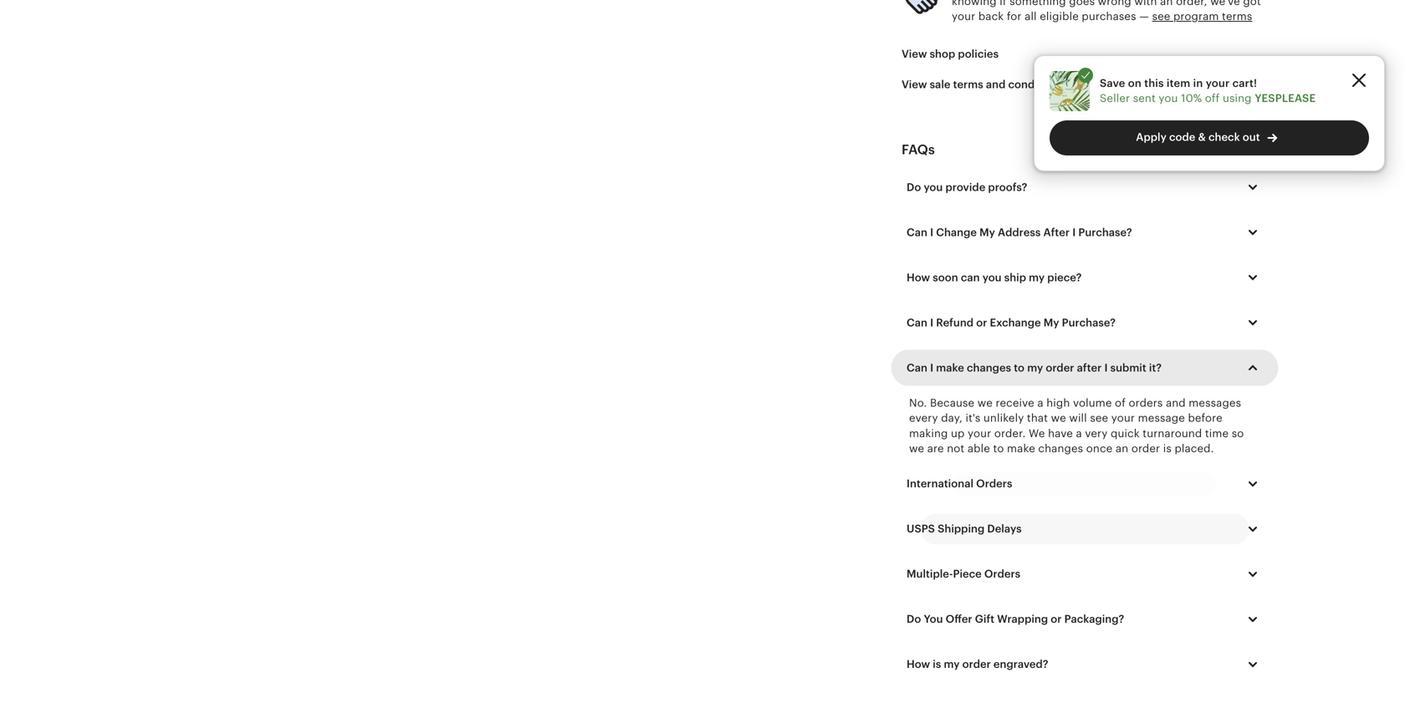 Task type: locate. For each thing, give the bounding box(es) containing it.
2 vertical spatial can
[[907, 362, 928, 374]]

how left soon
[[907, 271, 930, 284]]

1 vertical spatial terms
[[953, 78, 983, 91]]

2 do from the top
[[907, 613, 921, 626]]

is inside dropdown button
[[933, 658, 941, 671]]

1 vertical spatial to
[[993, 443, 1004, 455]]

orders inside "dropdown button"
[[976, 478, 1012, 490]]

can i refund or exchange my purchase?
[[907, 317, 1116, 329]]

save on this item in your cart! seller sent you 10% off using yesplease
[[1100, 77, 1316, 105]]

gift
[[975, 613, 995, 626]]

0 horizontal spatial order
[[962, 658, 991, 671]]

1 vertical spatial orders
[[984, 568, 1021, 581]]

it's
[[966, 412, 981, 425]]

&
[[1198, 131, 1206, 143]]

1 horizontal spatial make
[[1007, 443, 1035, 455]]

1 vertical spatial or
[[1051, 613, 1062, 626]]

view shop policies
[[902, 48, 999, 60]]

0 vertical spatial to
[[1014, 362, 1025, 374]]

0 horizontal spatial to
[[993, 443, 1004, 455]]

save
[[1100, 77, 1125, 89]]

see
[[1152, 10, 1171, 23], [1090, 412, 1108, 425]]

view sale terms and conditions button
[[889, 69, 1076, 100]]

code
[[1169, 131, 1196, 143]]

3 can from the top
[[907, 362, 928, 374]]

how down 'you'
[[907, 658, 930, 671]]

proofs?
[[988, 181, 1027, 194]]

my inside can i refund or exchange my purchase? dropdown button
[[1044, 317, 1059, 329]]

in
[[1193, 77, 1203, 89]]

you left provide
[[924, 181, 943, 194]]

0 horizontal spatial a
[[1038, 397, 1044, 409]]

0 vertical spatial how
[[907, 271, 930, 284]]

0 vertical spatial or
[[976, 317, 987, 329]]

you
[[924, 613, 943, 626]]

1 vertical spatial is
[[933, 658, 941, 671]]

you right the can on the right top of the page
[[983, 271, 1002, 284]]

apply
[[1136, 131, 1167, 143]]

and down 'policies'
[[986, 78, 1006, 91]]

1 vertical spatial and
[[1166, 397, 1186, 409]]

1 vertical spatial changes
[[1038, 443, 1083, 455]]

or right refund
[[976, 317, 987, 329]]

0 vertical spatial we
[[978, 397, 993, 409]]

we
[[978, 397, 993, 409], [1051, 412, 1066, 425], [909, 443, 924, 455]]

0 horizontal spatial or
[[976, 317, 987, 329]]

1 horizontal spatial changes
[[1038, 443, 1083, 455]]

and inside "no. because we receive a high volume of orders and messages every day, it's unlikely that we will see your message before making up your order. we have a very quick turnaround time so we are not able to make changes once an order is placed."
[[1166, 397, 1186, 409]]

or right wrapping
[[1051, 613, 1062, 626]]

do
[[907, 181, 921, 194], [907, 613, 921, 626]]

1 horizontal spatial terms
[[1222, 10, 1253, 23]]

1 horizontal spatial my
[[1044, 317, 1059, 329]]

0 vertical spatial do
[[907, 181, 921, 194]]

0 vertical spatial and
[[986, 78, 1006, 91]]

to up receive on the right bottom
[[1014, 362, 1025, 374]]

1 vertical spatial how
[[907, 658, 930, 671]]

no.
[[909, 397, 927, 409]]

is down 'you'
[[933, 658, 941, 671]]

view for view sale terms and conditions
[[902, 78, 927, 91]]

1 vertical spatial my
[[1044, 317, 1059, 329]]

or
[[976, 317, 987, 329], [1051, 613, 1062, 626]]

sent
[[1133, 92, 1156, 105]]

do left provide
[[907, 181, 921, 194]]

order left after
[[1046, 362, 1074, 374]]

1 horizontal spatial a
[[1076, 427, 1082, 440]]

changes down have
[[1038, 443, 1083, 455]]

2 can from the top
[[907, 317, 928, 329]]

how soon can you ship my piece?
[[907, 271, 1082, 284]]

1 vertical spatial see
[[1090, 412, 1108, 425]]

1 vertical spatial do
[[907, 613, 921, 626]]

0 vertical spatial my
[[1029, 271, 1045, 284]]

before
[[1188, 412, 1223, 425]]

apply code & check out link
[[1050, 121, 1369, 156]]

1 can from the top
[[907, 226, 928, 239]]

1 do from the top
[[907, 181, 921, 194]]

usps shipping delays button
[[894, 512, 1276, 547]]

0 horizontal spatial your
[[968, 427, 991, 440]]

2 view from the top
[[902, 78, 927, 91]]

terms right sale at the right of the page
[[953, 78, 983, 91]]

0 vertical spatial changes
[[967, 362, 1011, 374]]

can up no.
[[907, 362, 928, 374]]

2 vertical spatial we
[[909, 443, 924, 455]]

purchase? right after
[[1078, 226, 1132, 239]]

1 vertical spatial your
[[1111, 412, 1135, 425]]

a
[[1038, 397, 1044, 409], [1076, 427, 1082, 440]]

make up because on the right of page
[[936, 362, 964, 374]]

0 vertical spatial order
[[1046, 362, 1074, 374]]

1 vertical spatial my
[[1027, 362, 1043, 374]]

1 horizontal spatial is
[[1163, 443, 1172, 455]]

my right 'change'
[[980, 226, 995, 239]]

2 vertical spatial you
[[983, 271, 1002, 284]]

2 horizontal spatial you
[[1159, 92, 1178, 105]]

multiple-piece orders
[[907, 568, 1021, 581]]

is
[[1163, 443, 1172, 455], [933, 658, 941, 671]]

international orders button
[[894, 467, 1276, 502]]

view sale terms and conditions
[[902, 78, 1064, 91]]

1 horizontal spatial to
[[1014, 362, 1025, 374]]

0 vertical spatial my
[[980, 226, 995, 239]]

1 vertical spatial view
[[902, 78, 927, 91]]

1 horizontal spatial see
[[1152, 10, 1171, 23]]

orders right piece
[[984, 568, 1021, 581]]

2 horizontal spatial we
[[1051, 412, 1066, 425]]

we up it's
[[978, 397, 993, 409]]

after
[[1077, 362, 1102, 374]]

your up quick
[[1111, 412, 1135, 425]]

apply code & check out
[[1136, 131, 1260, 143]]

changes up receive on the right bottom
[[967, 362, 1011, 374]]

0 vertical spatial view
[[902, 48, 927, 60]]

1 horizontal spatial your
[[1111, 412, 1135, 425]]

view
[[902, 48, 927, 60], [902, 78, 927, 91]]

0 horizontal spatial see
[[1090, 412, 1108, 425]]

piece
[[953, 568, 982, 581]]

1 horizontal spatial you
[[983, 271, 1002, 284]]

0 vertical spatial a
[[1038, 397, 1044, 409]]

1 how from the top
[[907, 271, 930, 284]]

can left 'change'
[[907, 226, 928, 239]]

1 horizontal spatial or
[[1051, 613, 1062, 626]]

view left shop
[[902, 48, 927, 60]]

0 horizontal spatial is
[[933, 658, 941, 671]]

0 horizontal spatial my
[[980, 226, 995, 239]]

we down high on the bottom right of page
[[1051, 412, 1066, 425]]

1 view from the top
[[902, 48, 927, 60]]

view left sale at the right of the page
[[902, 78, 927, 91]]

terms right program
[[1222, 10, 1253, 23]]

cart!
[[1233, 77, 1257, 89]]

can for can i refund or exchange my purchase?
[[907, 317, 928, 329]]

usps shipping delays
[[907, 523, 1022, 536]]

2 horizontal spatial your
[[1206, 77, 1230, 89]]

to down order. on the right
[[993, 443, 1004, 455]]

make inside dropdown button
[[936, 362, 964, 374]]

and up message on the right bottom
[[1166, 397, 1186, 409]]

no. because we receive a high volume of orders and messages every day, it's unlikely that we will see your message before making up your order. we have a very quick turnaround time so we are not able to make changes once an order is placed.
[[909, 397, 1244, 455]]

orders
[[1129, 397, 1163, 409]]

make
[[936, 362, 964, 374], [1007, 443, 1035, 455]]

0 horizontal spatial changes
[[967, 362, 1011, 374]]

offer
[[946, 613, 972, 626]]

we left the 'are'
[[909, 443, 924, 455]]

1 vertical spatial can
[[907, 317, 928, 329]]

how is my order engraved? button
[[894, 647, 1276, 682]]

see left program
[[1152, 10, 1171, 23]]

and inside button
[[986, 78, 1006, 91]]

1 vertical spatial make
[[1007, 443, 1035, 455]]

do inside "dropdown button"
[[907, 181, 921, 194]]

0 vertical spatial you
[[1159, 92, 1178, 105]]

can
[[961, 271, 980, 284]]

0 vertical spatial make
[[936, 362, 964, 374]]

0 horizontal spatial make
[[936, 362, 964, 374]]

purchase?
[[1078, 226, 1132, 239], [1062, 317, 1116, 329]]

my right ship
[[1029, 271, 1045, 284]]

0 vertical spatial terms
[[1222, 10, 1253, 23]]

your up off
[[1206, 77, 1230, 89]]

my up receive on the right bottom
[[1027, 362, 1043, 374]]

order left engraved?
[[962, 658, 991, 671]]

multiple-
[[907, 568, 953, 581]]

do inside dropdown button
[[907, 613, 921, 626]]

0 vertical spatial is
[[1163, 443, 1172, 455]]

my for order
[[1027, 362, 1043, 374]]

2 how from the top
[[907, 658, 930, 671]]

a up that on the bottom right
[[1038, 397, 1044, 409]]

1 horizontal spatial and
[[1166, 397, 1186, 409]]

my
[[1029, 271, 1045, 284], [1027, 362, 1043, 374], [944, 658, 960, 671]]

it?
[[1149, 362, 1162, 374]]

0 vertical spatial can
[[907, 226, 928, 239]]

0 vertical spatial purchase?
[[1078, 226, 1132, 239]]

terms inside button
[[953, 78, 983, 91]]

high
[[1047, 397, 1070, 409]]

my
[[980, 226, 995, 239], [1044, 317, 1059, 329]]

up
[[951, 427, 965, 440]]

orders down able
[[976, 478, 1012, 490]]

purchase? up after
[[1062, 317, 1116, 329]]

see up very
[[1090, 412, 1108, 425]]

how is my order engraved?
[[907, 658, 1049, 671]]

and
[[986, 78, 1006, 91], [1166, 397, 1186, 409]]

0 horizontal spatial we
[[909, 443, 924, 455]]

order
[[1046, 362, 1074, 374], [1132, 443, 1160, 455], [962, 658, 991, 671]]

1 vertical spatial order
[[1132, 443, 1160, 455]]

to
[[1014, 362, 1025, 374], [993, 443, 1004, 455]]

my right the exchange
[[1044, 317, 1059, 329]]

off
[[1205, 92, 1220, 105]]

your up able
[[968, 427, 991, 440]]

see inside "no. because we receive a high volume of orders and messages every day, it's unlikely that we will see your message before making up your order. we have a very quick turnaround time so we are not able to make changes once an order is placed."
[[1090, 412, 1108, 425]]

have
[[1048, 427, 1073, 440]]

very
[[1085, 427, 1108, 440]]

is down turnaround
[[1163, 443, 1172, 455]]

program
[[1174, 10, 1219, 23]]

0 horizontal spatial you
[[924, 181, 943, 194]]

1 vertical spatial we
[[1051, 412, 1066, 425]]

0 horizontal spatial terms
[[953, 78, 983, 91]]

my down offer
[[944, 658, 960, 671]]

make down order. on the right
[[1007, 443, 1035, 455]]

2 horizontal spatial order
[[1132, 443, 1160, 455]]

1 vertical spatial you
[[924, 181, 943, 194]]

i
[[930, 226, 934, 239], [1072, 226, 1076, 239], [930, 317, 934, 329], [930, 362, 934, 374], [1105, 362, 1108, 374]]

do left 'you'
[[907, 613, 921, 626]]

out
[[1243, 131, 1260, 143]]

you
[[1159, 92, 1178, 105], [924, 181, 943, 194], [983, 271, 1002, 284]]

is inside "no. because we receive a high volume of orders and messages every day, it's unlikely that we will see your message before making up your order. we have a very quick turnaround time so we are not able to make changes once an order is placed."
[[1163, 443, 1172, 455]]

piece?
[[1047, 271, 1082, 284]]

0 vertical spatial your
[[1206, 77, 1230, 89]]

a down will
[[1076, 427, 1082, 440]]

0 vertical spatial orders
[[976, 478, 1012, 490]]

time
[[1205, 427, 1229, 440]]

can left refund
[[907, 317, 928, 329]]

0 horizontal spatial and
[[986, 78, 1006, 91]]

engraved?
[[994, 658, 1049, 671]]

order right an at right bottom
[[1132, 443, 1160, 455]]

2 vertical spatial my
[[944, 658, 960, 671]]

you down item
[[1159, 92, 1178, 105]]



Task type: describe. For each thing, give the bounding box(es) containing it.
can i make changes to my order after i submit it? button
[[894, 351, 1276, 386]]

you inside save on this item in your cart! seller sent you 10% off using yesplease
[[1159, 92, 1178, 105]]

make inside "no. because we receive a high volume of orders and messages every day, it's unlikely that we will see your message before making up your order. we have a very quick turnaround time so we are not able to make changes once an order is placed."
[[1007, 443, 1035, 455]]

can i change my address after i purchase? button
[[894, 215, 1276, 250]]

how soon can you ship my piece? button
[[894, 260, 1276, 295]]

i for can i change my address after i purchase?
[[930, 226, 934, 239]]

quick
[[1111, 427, 1140, 440]]

on
[[1128, 77, 1142, 89]]

shipping
[[938, 523, 985, 536]]

refund
[[936, 317, 974, 329]]

do you offer gift wrapping or packaging? button
[[894, 602, 1276, 637]]

1 horizontal spatial we
[[978, 397, 993, 409]]

making
[[909, 427, 948, 440]]

delays
[[987, 523, 1022, 536]]

do you offer gift wrapping or packaging?
[[907, 613, 1124, 626]]

policies
[[958, 48, 999, 60]]

you inside dropdown button
[[983, 271, 1002, 284]]

terms for program
[[1222, 10, 1253, 23]]

this
[[1144, 77, 1164, 89]]

sale
[[930, 78, 951, 91]]

ship
[[1004, 271, 1026, 284]]

can i make changes to my order after i submit it?
[[907, 362, 1162, 374]]

terms for sale
[[953, 78, 983, 91]]

do you provide proofs?
[[907, 181, 1027, 194]]

so
[[1232, 427, 1244, 440]]

view for view shop policies
[[902, 48, 927, 60]]

orders inside dropdown button
[[984, 568, 1021, 581]]

will
[[1069, 412, 1087, 425]]

turnaround
[[1143, 427, 1202, 440]]

1 horizontal spatial order
[[1046, 362, 1074, 374]]

volume
[[1073, 397, 1112, 409]]

do for do you provide proofs?
[[907, 181, 921, 194]]

able
[[968, 443, 990, 455]]

view shop policies button
[[889, 39, 1011, 69]]

2 vertical spatial order
[[962, 658, 991, 671]]

shop
[[930, 48, 955, 60]]

order.
[[994, 427, 1026, 440]]

or inside can i refund or exchange my purchase? dropdown button
[[976, 317, 987, 329]]

submit
[[1111, 362, 1147, 374]]

my for piece?
[[1029, 271, 1045, 284]]

international orders
[[907, 478, 1012, 490]]

exchange
[[990, 317, 1041, 329]]

do you provide proofs? button
[[894, 170, 1276, 205]]

of
[[1115, 397, 1126, 409]]

day,
[[941, 412, 963, 425]]

check
[[1209, 131, 1240, 143]]

are
[[927, 443, 944, 455]]

international
[[907, 478, 974, 490]]

1 vertical spatial purchase?
[[1062, 317, 1116, 329]]

every
[[909, 412, 938, 425]]

multiple-piece orders button
[[894, 557, 1276, 592]]

10%
[[1181, 92, 1202, 105]]

provide
[[946, 181, 986, 194]]

yesplease
[[1255, 92, 1316, 105]]

wrapping
[[997, 613, 1048, 626]]

how for how soon can you ship my piece?
[[907, 271, 930, 284]]

address
[[998, 226, 1041, 239]]

do for do you offer gift wrapping or packaging?
[[907, 613, 921, 626]]

unlikely
[[984, 412, 1024, 425]]

once
[[1086, 443, 1113, 455]]

an
[[1116, 443, 1129, 455]]

can i change my address after i purchase?
[[907, 226, 1132, 239]]

see program terms
[[1152, 10, 1253, 23]]

packaging?
[[1065, 613, 1124, 626]]

after
[[1043, 226, 1070, 239]]

to inside dropdown button
[[1014, 362, 1025, 374]]

conditions
[[1008, 78, 1064, 91]]

receive
[[996, 397, 1035, 409]]

my inside the can i change my address after i purchase? dropdown button
[[980, 226, 995, 239]]

we
[[1029, 427, 1045, 440]]

i for can i refund or exchange my purchase?
[[930, 317, 934, 329]]

can i refund or exchange my purchase? button
[[894, 305, 1276, 340]]

i for can i make changes to my order after i submit it?
[[930, 362, 934, 374]]

see program terms link
[[1152, 10, 1253, 23]]

because
[[930, 397, 975, 409]]

using
[[1223, 92, 1252, 105]]

changes inside "no. because we receive a high volume of orders and messages every day, it's unlikely that we will see your message before making up your order. we have a very quick turnaround time so we are not able to make changes once an order is placed."
[[1038, 443, 1083, 455]]

placed.
[[1175, 443, 1214, 455]]

you inside "dropdown button"
[[924, 181, 943, 194]]

your inside save on this item in your cart! seller sent you 10% off using yesplease
[[1206, 77, 1230, 89]]

change
[[936, 226, 977, 239]]

or inside do you offer gift wrapping or packaging? dropdown button
[[1051, 613, 1062, 626]]

1 vertical spatial a
[[1076, 427, 1082, 440]]

to inside "no. because we receive a high volume of orders and messages every day, it's unlikely that we will see your message before making up your order. we have a very quick turnaround time so we are not able to make changes once an order is placed."
[[993, 443, 1004, 455]]

not
[[947, 443, 965, 455]]

0 vertical spatial see
[[1152, 10, 1171, 23]]

can for can i change my address after i purchase?
[[907, 226, 928, 239]]

how for how is my order engraved?
[[907, 658, 930, 671]]

that
[[1027, 412, 1048, 425]]

usps
[[907, 523, 935, 536]]

messages
[[1189, 397, 1241, 409]]

order inside "no. because we receive a high volume of orders and messages every day, it's unlikely that we will see your message before making up your order. we have a very quick turnaround time so we are not able to make changes once an order is placed."
[[1132, 443, 1160, 455]]

can for can i make changes to my order after i submit it?
[[907, 362, 928, 374]]

message
[[1138, 412, 1185, 425]]

changes inside dropdown button
[[967, 362, 1011, 374]]

soon
[[933, 271, 958, 284]]

2 vertical spatial your
[[968, 427, 991, 440]]



Task type: vqa. For each thing, say whether or not it's contained in the screenshot.
consistently
no



